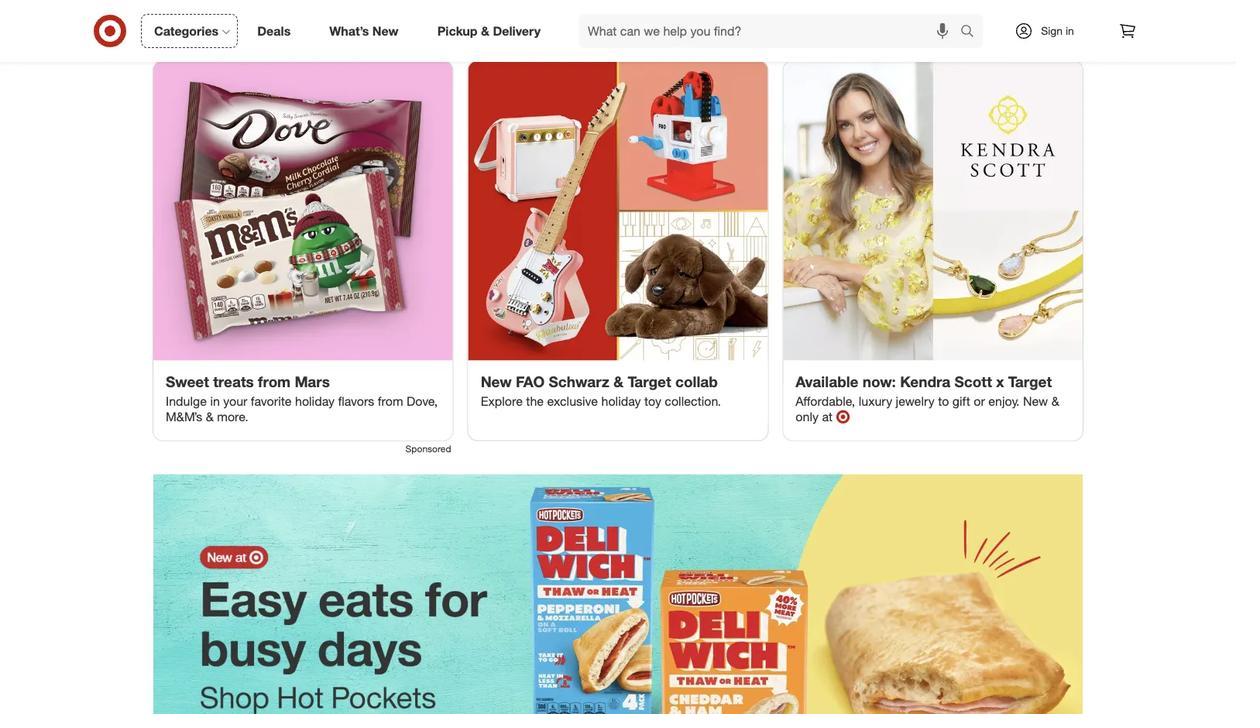 Task type: describe. For each thing, give the bounding box(es) containing it.
0 vertical spatial in
[[1066, 24, 1075, 38]]

pickup & delivery
[[438, 23, 541, 38]]

what's new link
[[316, 14, 418, 48]]

jewelry
[[896, 394, 935, 410]]

x
[[997, 373, 1005, 391]]

dove,
[[407, 394, 438, 410]]

luxury
[[859, 394, 893, 410]]

apple
[[367, 28, 395, 42]]

affordable,
[[796, 394, 856, 410]]

treats
[[213, 373, 254, 391]]

fao
[[516, 373, 545, 391]]

scott
[[955, 373, 993, 391]]

clearance
[[990, 28, 1039, 42]]

available
[[796, 373, 859, 391]]

delivery
[[493, 23, 541, 38]]

1 vertical spatial from
[[378, 394, 403, 410]]

deals
[[257, 23, 291, 38]]

target inside new fao schwarz & target collab explore the exclusive holiday toy collection.
[[628, 373, 672, 391]]

pickup
[[438, 23, 478, 38]]

household
[[645, 28, 698, 42]]

holiday inside new fao schwarz & target collab explore the exclusive holiday toy collection.
[[602, 394, 641, 410]]

affordable, luxury jewelry to gift or enjoy. new & only at
[[796, 394, 1060, 425]]

◎
[[837, 410, 851, 425]]

grocery
[[520, 28, 559, 42]]

sweet treats from mars indulge in your favorite holiday flavors from dove, m&m's & more.
[[166, 373, 438, 425]]

kendra
[[901, 373, 951, 391]]

m&m's
[[166, 410, 203, 425]]

sign in link
[[1002, 14, 1099, 48]]

search button
[[954, 14, 991, 51]]

clearance link
[[935, 0, 1094, 43]]

apple link
[[302, 0, 460, 43]]

gift
[[953, 394, 971, 410]]

collection.
[[665, 394, 722, 410]]

& right sports at the left top of the page
[[213, 28, 220, 42]]

sweet
[[166, 373, 209, 391]]

household essentials
[[645, 28, 750, 42]]

available now: kendra scott x target
[[796, 373, 1053, 391]]

or
[[974, 394, 986, 410]]

flavors
[[338, 394, 375, 410]]



Task type: vqa. For each thing, say whether or not it's contained in the screenshot.
"to" inside the add to cart 'button'
no



Task type: locate. For each thing, give the bounding box(es) containing it.
pickup & delivery link
[[424, 14, 560, 48]]

search
[[954, 25, 991, 40]]

sign in
[[1042, 24, 1075, 38]]

& right pickup
[[481, 23, 490, 38]]

your
[[223, 394, 248, 410]]

sports & outdoors
[[177, 28, 268, 42]]

& right enjoy.
[[1052, 394, 1060, 410]]

2 target from the left
[[1009, 373, 1053, 391]]

enjoy.
[[989, 394, 1020, 410]]

2 vertical spatial new
[[1024, 394, 1049, 410]]

favorite
[[251, 394, 292, 410]]

indulge
[[166, 394, 207, 410]]

exclusive
[[548, 394, 598, 410]]

from
[[258, 373, 291, 391], [378, 394, 403, 410]]

only
[[796, 410, 819, 425]]

& left more.
[[206, 410, 214, 425]]

from left dove,
[[378, 394, 403, 410]]

new fao schwarz & target collab explore the exclusive holiday toy collection.
[[481, 373, 722, 410]]

essentials
[[701, 28, 750, 42]]

1 horizontal spatial in
[[1066, 24, 1075, 38]]

0 vertical spatial new
[[373, 23, 399, 38]]

&
[[481, 23, 490, 38], [213, 28, 220, 42], [614, 373, 624, 391], [1052, 394, 1060, 410], [206, 410, 214, 425]]

1 horizontal spatial holiday
[[602, 394, 641, 410]]

in right sign
[[1066, 24, 1075, 38]]

What can we help you find? suggestions appear below search field
[[579, 14, 965, 48]]

now:
[[863, 373, 897, 391]]

at
[[823, 410, 833, 425]]

outdoors
[[223, 28, 268, 42]]

categories link
[[141, 14, 238, 48]]

0 horizontal spatial holiday
[[295, 394, 335, 410]]

schwarz
[[549, 373, 610, 391]]

new
[[373, 23, 399, 38], [481, 373, 512, 391], [1024, 394, 1049, 410]]

deals link
[[244, 14, 310, 48]]

& inside affordable, luxury jewelry to gift or enjoy. new & only at
[[1052, 394, 1060, 410]]

1 vertical spatial in
[[210, 394, 220, 410]]

target up toy
[[628, 373, 672, 391]]

holiday
[[295, 394, 335, 410], [602, 394, 641, 410]]

1 horizontal spatial target
[[1009, 373, 1053, 391]]

1 horizontal spatial new
[[481, 373, 512, 391]]

categories
[[154, 23, 219, 38]]

holiday left toy
[[602, 394, 641, 410]]

1 vertical spatial new
[[481, 373, 512, 391]]

new right what's
[[373, 23, 399, 38]]

explore
[[481, 394, 523, 410]]

1 holiday from the left
[[295, 394, 335, 410]]

household essentials link
[[618, 0, 777, 43]]

0 horizontal spatial from
[[258, 373, 291, 391]]

mars
[[295, 373, 330, 391]]

2 horizontal spatial new
[[1024, 394, 1049, 410]]

new up explore
[[481, 373, 512, 391]]

new inside new fao schwarz & target collab explore the exclusive holiday toy collection.
[[481, 373, 512, 391]]

0 horizontal spatial new
[[373, 23, 399, 38]]

& inside the sweet treats from mars indulge in your favorite holiday flavors from dove, m&m's & more.
[[206, 410, 214, 425]]

& right schwarz
[[614, 373, 624, 391]]

what's
[[330, 23, 369, 38]]

& inside new fao schwarz & target collab explore the exclusive holiday toy collection.
[[614, 373, 624, 391]]

to
[[939, 394, 950, 410]]

holiday down mars
[[295, 394, 335, 410]]

1 horizontal spatial from
[[378, 394, 403, 410]]

advertisement region
[[153, 475, 1084, 715]]

sports
[[177, 28, 210, 42]]

grocery link
[[460, 0, 618, 43]]

0 horizontal spatial in
[[210, 394, 220, 410]]

in inside the sweet treats from mars indulge in your favorite holiday flavors from dove, m&m's & more.
[[210, 394, 220, 410]]

target right x
[[1009, 373, 1053, 391]]

0 horizontal spatial target
[[628, 373, 672, 391]]

1 target from the left
[[628, 373, 672, 391]]

0 vertical spatial from
[[258, 373, 291, 391]]

target
[[628, 373, 672, 391], [1009, 373, 1053, 391]]

the
[[527, 394, 544, 410]]

2 holiday from the left
[[602, 394, 641, 410]]

sign
[[1042, 24, 1063, 38]]

toy
[[645, 394, 662, 410]]

in left your on the bottom of page
[[210, 394, 220, 410]]

sports & outdoors link
[[143, 0, 302, 43]]

in
[[1066, 24, 1075, 38], [210, 394, 220, 410]]

from up favorite
[[258, 373, 291, 391]]

new right enjoy.
[[1024, 394, 1049, 410]]

new inside affordable, luxury jewelry to gift or enjoy. new & only at
[[1024, 394, 1049, 410]]

holiday inside the sweet treats from mars indulge in your favorite holiday flavors from dove, m&m's & more.
[[295, 394, 335, 410]]

more.
[[217, 410, 249, 425]]

what's new
[[330, 23, 399, 38]]

collab
[[676, 373, 718, 391]]



